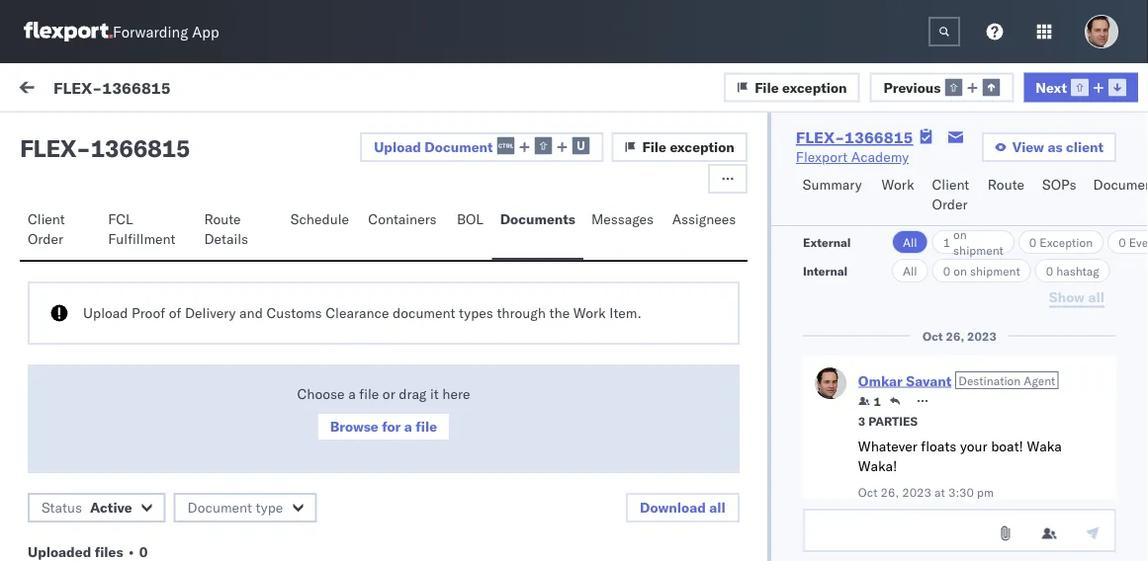 Task type: vqa. For each thing, say whether or not it's contained in the screenshot.
'1' within the 1 button
yes



Task type: describe. For each thing, give the bounding box(es) containing it.
whatever
[[858, 438, 917, 455]]

external for external (0)
[[32, 126, 84, 143]]

1 for 1 on shipment
[[943, 235, 950, 250]]

next button
[[1024, 72, 1138, 102]]

documents button
[[492, 202, 583, 260]]

sops
[[1042, 176, 1076, 193]]

route button
[[980, 167, 1035, 225]]

2023 inside whatever floats your boat! waka waka! oct 26, 2023 at 3:30 pm
[[902, 485, 932, 500]]

1 horizontal spatial client order button
[[924, 167, 980, 225]]

we
[[59, 486, 79, 503]]

here
[[442, 386, 470, 403]]

details
[[204, 230, 248, 248]]

1 vertical spatial flex-1366815
[[796, 128, 913, 147]]

omkar up notifying
[[96, 451, 138, 469]]

omkar down proof
[[96, 323, 138, 340]]

delay
[[259, 357, 296, 374]]

fcl fulfillment
[[108, 211, 176, 248]]

forwarding
[[113, 22, 188, 41]]

assignees
[[672, 211, 736, 228]]

list
[[291, 126, 316, 143]]

0 eve
[[1119, 235, 1148, 250]]

academy
[[851, 148, 909, 166]]

flexport
[[796, 148, 848, 166]]

summary
[[803, 176, 862, 193]]

expected.
[[275, 525, 337, 542]]

26, inside whatever floats your boat! waka waka! oct 26, 2023 at 3:30 pm
[[881, 485, 899, 500]]

0 horizontal spatial flex-1366815
[[53, 77, 171, 97]]

4 resize handle column header from the left
[[1113, 165, 1136, 562]]

schedule
[[291, 211, 349, 228]]

flex- right my
[[53, 77, 102, 97]]

download all button
[[626, 493, 740, 523]]

view as client button
[[982, 133, 1117, 162]]

upload for upload proof of delivery and customs clearance document types through the work item.
[[83, 305, 128, 322]]

status active
[[42, 499, 132, 517]]

messages button
[[583, 202, 664, 260]]

message list
[[230, 126, 316, 143]]

shipment,
[[250, 486, 313, 503]]

app
[[192, 22, 219, 41]]

uploaded files ∙ 0
[[28, 544, 148, 561]]

your inside we are notifying you that your shipment, k devan has been delayed. this often occurs unloading cargo takes longer than expected.
[[220, 486, 247, 503]]

all button for 1
[[892, 230, 928, 254]]

flexport. image
[[24, 22, 113, 42]]

(0) for internal (0)
[[185, 126, 210, 143]]

client order for client order button to the left
[[28, 211, 65, 248]]

related work item/shipment
[[896, 172, 1050, 186]]

warehouse
[[136, 357, 210, 374]]

pm for 2:45
[[523, 359, 543, 376]]

destination
[[958, 373, 1021, 388]]

uploaded
[[28, 544, 91, 561]]

3 parties
[[858, 414, 918, 429]]

1 resize handle column header from the left
[[363, 165, 387, 562]]

agent
[[1024, 373, 1056, 388]]

proof
[[132, 305, 165, 322]]

of
[[169, 305, 181, 322]]

1 vertical spatial document
[[188, 499, 252, 517]]

client
[[1066, 138, 1104, 156]]

0 vertical spatial exception
[[782, 78, 847, 96]]

omkar savant button
[[858, 372, 952, 389]]

browse for a file button
[[316, 412, 451, 442]]

3
[[858, 414, 866, 429]]

external (0) button
[[24, 117, 125, 155]]

∙
[[127, 544, 136, 561]]

1366815 down forwarding on the top of page
[[102, 77, 171, 97]]

internal (0)
[[133, 126, 210, 143]]

oct for oct 26, 2023, 2:46 pm pdt
[[396, 240, 418, 257]]

import work
[[147, 81, 224, 98]]

pm for 2:46
[[523, 240, 543, 257]]

often
[[248, 505, 281, 523]]

related
[[896, 172, 937, 186]]

0 right ∙
[[139, 544, 148, 561]]

files
[[95, 544, 123, 561]]

upload for upload document
[[374, 138, 421, 155]]

devan
[[214, 357, 255, 374]]

document type button
[[174, 493, 317, 523]]

26, for oct 26, 2023, 2:46 pm pdt
[[422, 240, 443, 257]]

1 vertical spatial exception
[[670, 138, 735, 156]]

messages
[[591, 211, 654, 228]]

omkar savant destination agent
[[858, 372, 1056, 389]]

upload document
[[374, 138, 493, 155]]

0 horizontal spatial work
[[192, 81, 224, 98]]

route for route details
[[204, 211, 241, 228]]

oct for oct 26, 2023, 2:45 pm pdt
[[396, 359, 418, 376]]

flexport academy link
[[796, 147, 909, 167]]

1 vertical spatial customs
[[266, 305, 322, 322]]

0 for 0 hashtag
[[1046, 264, 1053, 278]]

you
[[165, 486, 187, 503]]

flex-1366815 link
[[796, 128, 913, 147]]

1 horizontal spatial 2023
[[967, 329, 997, 344]]

oct for oct 26, 2023
[[923, 329, 943, 344]]

flexport academy
[[796, 148, 909, 166]]

route details
[[204, 211, 248, 248]]

on for 0
[[953, 264, 967, 278]]

longer
[[201, 525, 240, 542]]

type
[[298, 248, 330, 266]]

as
[[1048, 138, 1063, 156]]

0 hashtag
[[1046, 264, 1099, 278]]

import
[[147, 81, 188, 98]]

cargo
[[125, 525, 159, 542]]

omkar savant for warehouse
[[96, 323, 184, 340]]

unloading
[[59, 525, 121, 542]]

whatever floats your boat! waka waka! oct 26, 2023 at 3:30 pm
[[858, 438, 1062, 500]]

has
[[100, 505, 123, 523]]

that
[[191, 486, 216, 503]]

on for 1
[[953, 227, 967, 242]]

unknown
[[136, 248, 198, 266]]

import work button
[[139, 63, 232, 117]]

file inside button
[[416, 418, 437, 436]]

omkar up unknown
[[96, 214, 138, 231]]

work button
[[874, 167, 924, 225]]

2:45
[[489, 359, 519, 376]]

are
[[83, 486, 102, 503]]

2271801
[[937, 240, 997, 257]]

we are notifying you that your shipment, k devan has been delayed. this often occurs unloading cargo takes longer than expected.
[[59, 486, 337, 542]]

status
[[42, 499, 82, 517]]

oct inside whatever floats your boat! waka waka! oct 26, 2023 at 3:30 pm
[[858, 485, 878, 500]]

documen button
[[1085, 167, 1148, 225]]

0 vertical spatial client
[[932, 176, 969, 193]]

been
[[126, 505, 157, 523]]

0 horizontal spatial order
[[28, 230, 63, 248]]

exception: warehouse devan delay
[[63, 357, 296, 374]]

2:46
[[489, 240, 519, 257]]

3:30
[[948, 485, 974, 500]]

1 horizontal spatial file
[[755, 78, 779, 96]]

flex- down oct 26, 2023
[[895, 359, 937, 376]]

choose
[[297, 386, 345, 403]]

at
[[935, 485, 945, 500]]

flex
[[20, 134, 76, 163]]

0 vertical spatial file
[[359, 386, 379, 403]]

route details button
[[196, 202, 283, 260]]

1366815 down "import"
[[90, 134, 190, 163]]

client order for the right client order button
[[932, 176, 969, 213]]

waka!
[[858, 458, 897, 475]]

oct 26, 2023, 2:45 pm pdt
[[396, 359, 572, 376]]



Task type: locate. For each thing, give the bounding box(es) containing it.
on down 2271801
[[953, 264, 967, 278]]

0 horizontal spatial client
[[28, 211, 65, 228]]

a
[[348, 386, 356, 403], [404, 418, 412, 436]]

a inside button
[[404, 418, 412, 436]]

flex- 458574 down oct 26, 2023
[[895, 359, 988, 376]]

0 horizontal spatial upload
[[83, 305, 128, 322]]

schedule button
[[283, 202, 360, 260]]

2 vertical spatial omkar savant
[[96, 451, 184, 469]]

2 on from the top
[[953, 264, 967, 278]]

than
[[243, 525, 272, 542]]

1 all from the top
[[903, 235, 917, 250]]

26, up omkar savant destination agent
[[946, 329, 964, 344]]

internal (0) button
[[125, 117, 222, 155]]

occurs
[[285, 505, 327, 523]]

all for 1
[[903, 235, 917, 250]]

customs
[[202, 248, 260, 266], [266, 305, 322, 322]]

shipment up 0 on shipment
[[953, 243, 1004, 258]]

all button for 0
[[892, 259, 928, 283]]

2023
[[967, 329, 997, 344], [902, 485, 932, 500]]

2 all from the top
[[903, 264, 917, 278]]

0 vertical spatial omkar savant
[[96, 214, 184, 231]]

1 vertical spatial exception:
[[63, 357, 133, 374]]

a right for
[[404, 418, 412, 436]]

1 horizontal spatial customs
[[266, 305, 322, 322]]

1 vertical spatial pdt
[[547, 359, 572, 376]]

0 horizontal spatial client order button
[[20, 202, 100, 260]]

0 vertical spatial 2023
[[967, 329, 997, 344]]

26, down containers
[[422, 240, 443, 257]]

button
[[12, 561, 1136, 562]]

flex - 1366815
[[20, 134, 190, 163]]

k
[[317, 486, 326, 503]]

flex-1366815 down forwarding app link at the left top of the page
[[53, 77, 171, 97]]

0 left hashtag
[[1046, 264, 1053, 278]]

browse for a file
[[330, 418, 437, 436]]

0 vertical spatial shipment
[[953, 243, 1004, 258]]

0 horizontal spatial file exception
[[642, 138, 735, 156]]

route down view
[[988, 176, 1025, 193]]

client order left fcl
[[28, 211, 65, 248]]

client order button left fcl
[[20, 202, 100, 260]]

1 horizontal spatial file exception
[[755, 78, 847, 96]]

0 vertical spatial 458574
[[937, 359, 988, 376]]

your inside whatever floats your boat! waka waka! oct 26, 2023 at 3:30 pm
[[960, 438, 987, 455]]

message list button
[[222, 117, 323, 155]]

upload document button
[[360, 133, 604, 162]]

2 pm from the top
[[523, 359, 543, 376]]

1 vertical spatial all button
[[892, 259, 928, 283]]

summary button
[[795, 167, 874, 225]]

your left boat! on the right bottom of the page
[[960, 438, 987, 455]]

route for route
[[988, 176, 1025, 193]]

all for 0
[[903, 264, 917, 278]]

1 horizontal spatial upload
[[374, 138, 421, 155]]

3 omkar savant from the top
[[96, 451, 184, 469]]

0 vertical spatial work
[[57, 76, 108, 103]]

1 horizontal spatial 1
[[943, 235, 950, 250]]

order down flex
[[28, 230, 63, 248]]

external for external
[[803, 235, 851, 250]]

2 pdt from the top
[[547, 359, 572, 376]]

1 up 0 on shipment
[[943, 235, 950, 250]]

0 vertical spatial flex-1366815
[[53, 77, 171, 97]]

(0) for external (0)
[[87, 126, 113, 143]]

1 vertical spatial flex- 458574
[[895, 487, 988, 504]]

work right "import"
[[192, 81, 224, 98]]

1366815
[[102, 77, 171, 97], [845, 128, 913, 147], [90, 134, 190, 163]]

0 horizontal spatial your
[[220, 486, 247, 503]]

1 vertical spatial omkar savant
[[96, 323, 184, 340]]

0 vertical spatial your
[[960, 438, 987, 455]]

client
[[932, 176, 969, 193], [28, 211, 65, 228]]

view
[[1012, 138, 1044, 156]]

pdt down documents
[[547, 240, 572, 257]]

0 vertical spatial 1
[[943, 235, 950, 250]]

assignees button
[[664, 202, 748, 260]]

type
[[256, 499, 283, 517]]

route
[[988, 176, 1025, 193], [204, 211, 241, 228]]

2023 up destination
[[967, 329, 997, 344]]

your up this
[[220, 486, 247, 503]]

internal down "import"
[[133, 126, 181, 143]]

hashtag
[[1056, 264, 1099, 278]]

oct 26, 2023
[[923, 329, 997, 344]]

client order button up 1 on shipment
[[924, 167, 980, 225]]

0 vertical spatial file exception
[[755, 78, 847, 96]]

delivery
[[185, 305, 236, 322]]

client order button
[[924, 167, 980, 225], [20, 202, 100, 260]]

1 vertical spatial file exception
[[642, 138, 735, 156]]

1 vertical spatial pm
[[523, 359, 543, 376]]

0 horizontal spatial 2023
[[902, 485, 932, 500]]

browse
[[330, 418, 379, 436]]

0 horizontal spatial work
[[57, 76, 108, 103]]

0 horizontal spatial exception
[[670, 138, 735, 156]]

1 horizontal spatial exception
[[782, 78, 847, 96]]

0 horizontal spatial document
[[188, 499, 252, 517]]

savant up parties
[[906, 372, 952, 389]]

the
[[549, 305, 570, 322]]

your
[[960, 438, 987, 455], [220, 486, 247, 503]]

1 vertical spatial file
[[642, 138, 667, 156]]

file down "it"
[[416, 418, 437, 436]]

0 vertical spatial pm
[[523, 240, 543, 257]]

0 horizontal spatial external
[[32, 126, 84, 143]]

1 vertical spatial upload
[[83, 305, 128, 322]]

internal down summary button
[[803, 264, 848, 278]]

flex- 458574 down 'floats' on the bottom of page
[[895, 487, 988, 504]]

(0) down import work button
[[185, 126, 210, 143]]

pdt down the
[[547, 359, 572, 376]]

1 up "3 parties" button
[[874, 394, 881, 409]]

document type
[[188, 499, 283, 517]]

file
[[755, 78, 779, 96], [642, 138, 667, 156]]

bol
[[457, 211, 484, 228]]

1 flex- 458574 from the top
[[895, 359, 988, 376]]

2 all button from the top
[[892, 259, 928, 283]]

1 horizontal spatial work
[[573, 305, 606, 322]]

2 exception: from the top
[[63, 357, 133, 374]]

0 vertical spatial on
[[953, 227, 967, 242]]

1 pm from the top
[[523, 240, 543, 257]]

omkar savant
[[96, 214, 184, 231], [96, 323, 184, 340], [96, 451, 184, 469]]

work right related
[[940, 172, 966, 186]]

2023, up here
[[447, 359, 485, 376]]

previous
[[884, 78, 941, 96]]

savant down of
[[141, 323, 184, 340]]

0 vertical spatial document
[[425, 138, 493, 155]]

parties
[[869, 414, 918, 429]]

external (0)
[[32, 126, 113, 143]]

1 vertical spatial route
[[204, 211, 241, 228]]

external down my work on the top left of the page
[[32, 126, 84, 143]]

2023, for 2:45
[[447, 359, 485, 376]]

file exception
[[755, 78, 847, 96], [642, 138, 735, 156]]

1 omkar savant from the top
[[96, 214, 184, 231]]

2023, for 2:46
[[447, 240, 485, 257]]

download all
[[640, 499, 726, 517]]

1 horizontal spatial route
[[988, 176, 1025, 193]]

omkar savant up unknown
[[96, 214, 184, 231]]

upload proof of delivery and customs clearance document types through the work item.
[[83, 305, 642, 322]]

work up external (0)
[[57, 76, 108, 103]]

client down flex
[[28, 211, 65, 228]]

savant up "you"
[[141, 451, 184, 469]]

0 vertical spatial exception:
[[63, 248, 133, 266]]

None text field
[[929, 17, 960, 46], [803, 509, 1117, 553], [929, 17, 960, 46], [803, 509, 1117, 553]]

2 horizontal spatial work
[[882, 176, 914, 193]]

1 vertical spatial all
[[903, 264, 917, 278]]

shipment inside 1 on shipment
[[953, 243, 1004, 258]]

external down summary button
[[803, 235, 851, 250]]

2 flex- 458574 from the top
[[895, 487, 988, 504]]

exception up assignees
[[670, 138, 735, 156]]

internal
[[133, 126, 181, 143], [803, 264, 848, 278]]

oct up omkar savant destination agent
[[923, 329, 943, 344]]

0 vertical spatial route
[[988, 176, 1025, 193]]

on
[[953, 227, 967, 242], [953, 264, 967, 278]]

choose a file or drag it here
[[297, 386, 470, 403]]

all button down work button
[[892, 230, 928, 254]]

(0) right flex
[[87, 126, 113, 143]]

or
[[383, 386, 395, 403]]

0 vertical spatial all
[[903, 235, 917, 250]]

0 vertical spatial file
[[755, 78, 779, 96]]

exception: for exception: warehouse devan delay
[[63, 357, 133, 374]]

document
[[425, 138, 493, 155], [188, 499, 252, 517]]

file
[[359, 386, 379, 403], [416, 418, 437, 436]]

0 for 0 eve
[[1119, 235, 1126, 250]]

458574 down 'floats' on the bottom of page
[[937, 487, 988, 504]]

file exception up assignees
[[642, 138, 735, 156]]

oct up 'drag'
[[396, 359, 418, 376]]

previous button
[[870, 72, 1014, 102]]

0 horizontal spatial file
[[359, 386, 379, 403]]

document
[[393, 305, 455, 322]]

1 vertical spatial your
[[220, 486, 247, 503]]

internal inside button
[[133, 126, 181, 143]]

file exception up flexport
[[755, 78, 847, 96]]

1 all button from the top
[[892, 230, 928, 254]]

work for my
[[57, 76, 108, 103]]

view as client
[[1012, 138, 1104, 156]]

0 horizontal spatial a
[[348, 386, 356, 403]]

work for related
[[940, 172, 966, 186]]

eve
[[1129, 235, 1148, 250]]

2 resize handle column header from the left
[[613, 165, 637, 562]]

458574 down oct 26, 2023
[[937, 359, 988, 376]]

1 vertical spatial order
[[28, 230, 63, 248]]

sops button
[[1035, 167, 1085, 225]]

flex- left '3:30'
[[895, 487, 937, 504]]

shipment down 1 on shipment
[[970, 264, 1020, 278]]

1 exception: from the top
[[63, 248, 133, 266]]

1 2023, from the top
[[447, 240, 485, 257]]

1 (0) from the left
[[87, 126, 113, 143]]

omkar savant for unknown
[[96, 214, 184, 231]]

flex-1366815 up the flexport academy
[[796, 128, 913, 147]]

0 vertical spatial pdt
[[547, 240, 572, 257]]

1 vertical spatial 458574
[[937, 487, 988, 504]]

0 vertical spatial all button
[[892, 230, 928, 254]]

on inside 1 on shipment
[[953, 227, 967, 242]]

exception
[[1040, 235, 1093, 250]]

exception: down proof
[[63, 357, 133, 374]]

1 vertical spatial 1
[[874, 394, 881, 409]]

0 horizontal spatial internal
[[133, 126, 181, 143]]

1 on from the top
[[953, 227, 967, 242]]

notifying
[[106, 486, 161, 503]]

1 inside 1 on shipment
[[943, 235, 950, 250]]

26, down waka! at the right of page
[[881, 485, 899, 500]]

0 vertical spatial order
[[932, 196, 968, 213]]

pm right 2:45
[[523, 359, 543, 376]]

external inside button
[[32, 126, 84, 143]]

forwarding app link
[[24, 22, 219, 42]]

1 horizontal spatial flex-1366815
[[796, 128, 913, 147]]

exception: unknown customs hold type
[[63, 248, 330, 266]]

flex- up flexport
[[796, 128, 845, 147]]

shipment
[[953, 243, 1004, 258], [970, 264, 1020, 278]]

and
[[239, 305, 263, 322]]

shipment for 0 on shipment
[[970, 264, 1020, 278]]

2 vertical spatial work
[[573, 305, 606, 322]]

0 vertical spatial internal
[[133, 126, 181, 143]]

forwarding app
[[113, 22, 219, 41]]

0 vertical spatial customs
[[202, 248, 260, 266]]

route inside route details
[[204, 211, 241, 228]]

1 458574 from the top
[[937, 359, 988, 376]]

order down related work item/shipment
[[932, 196, 968, 213]]

2023 left at
[[902, 485, 932, 500]]

customs down details on the left of the page
[[202, 248, 260, 266]]

1 horizontal spatial document
[[425, 138, 493, 155]]

1 horizontal spatial file
[[416, 418, 437, 436]]

0 for 0 on shipment
[[943, 264, 950, 278]]

0 vertical spatial upload
[[374, 138, 421, 155]]

1 horizontal spatial a
[[404, 418, 412, 436]]

file left or at the bottom
[[359, 386, 379, 403]]

0 horizontal spatial 1
[[874, 394, 881, 409]]

client right work button
[[932, 176, 969, 193]]

0 vertical spatial 2023,
[[447, 240, 485, 257]]

0 vertical spatial flex- 458574
[[895, 359, 988, 376]]

my
[[20, 76, 51, 103]]

2 2023, from the top
[[447, 359, 485, 376]]

26, up "it"
[[422, 359, 443, 376]]

1 horizontal spatial (0)
[[185, 126, 210, 143]]

-
[[76, 134, 90, 163], [645, 240, 654, 257], [645, 359, 654, 376], [645, 487, 654, 504]]

this
[[218, 505, 244, 523]]

omkar savant up notifying
[[96, 451, 184, 469]]

oct down waka! at the right of page
[[858, 485, 878, 500]]

all
[[709, 499, 726, 517]]

work
[[192, 81, 224, 98], [882, 176, 914, 193], [573, 305, 606, 322]]

0 vertical spatial work
[[192, 81, 224, 98]]

item/shipment
[[969, 172, 1050, 186]]

0 horizontal spatial route
[[204, 211, 241, 228]]

customs right and
[[266, 305, 322, 322]]

1 vertical spatial internal
[[803, 264, 848, 278]]

next
[[1036, 78, 1067, 96]]

1 vertical spatial work
[[882, 176, 914, 193]]

all down work button
[[903, 235, 917, 250]]

exception: down fcl
[[63, 248, 133, 266]]

pm right 2:46
[[523, 240, 543, 257]]

1 pdt from the top
[[547, 240, 572, 257]]

order
[[932, 196, 968, 213], [28, 230, 63, 248]]

route up details on the left of the page
[[204, 211, 241, 228]]

1 horizontal spatial order
[[932, 196, 968, 213]]

0 left 'exception'
[[1029, 235, 1037, 250]]

0 vertical spatial a
[[348, 386, 356, 403]]

0 for 0 exception
[[1029, 235, 1037, 250]]

work down academy on the top
[[882, 176, 914, 193]]

on up 0 on shipment
[[953, 227, 967, 242]]

26, for oct 26, 2023, 2:45 pm pdt
[[422, 359, 443, 376]]

1 vertical spatial 2023
[[902, 485, 932, 500]]

fulfillment
[[108, 230, 176, 248]]

client order right work button
[[932, 176, 969, 213]]

1 inside "1" 'button'
[[874, 394, 881, 409]]

1 vertical spatial a
[[404, 418, 412, 436]]

flex- down work button
[[895, 240, 937, 257]]

1 horizontal spatial work
[[940, 172, 966, 186]]

exception: for exception: unknown customs hold type
[[63, 248, 133, 266]]

0 horizontal spatial client order
[[28, 211, 65, 248]]

internal for internal (0)
[[133, 126, 181, 143]]

1 vertical spatial client
[[28, 211, 65, 228]]

pdt for oct 26, 2023, 2:46 pm pdt
[[547, 240, 572, 257]]

pdt for oct 26, 2023, 2:45 pm pdt
[[547, 359, 572, 376]]

work right the
[[573, 305, 606, 322]]

exception up flex-1366815 link
[[782, 78, 847, 96]]

types
[[459, 305, 493, 322]]

waka
[[1027, 438, 1062, 455]]

upload left proof
[[83, 305, 128, 322]]

oct
[[396, 240, 418, 257], [923, 329, 943, 344], [396, 359, 418, 376], [858, 485, 878, 500]]

omkar savant down proof
[[96, 323, 184, 340]]

my work
[[20, 76, 108, 103]]

a right choose
[[348, 386, 356, 403]]

1 vertical spatial shipment
[[970, 264, 1020, 278]]

upload inside upload document button
[[374, 138, 421, 155]]

resize handle column header
[[363, 165, 387, 562], [613, 165, 637, 562], [863, 165, 886, 562], [1113, 165, 1136, 562]]

1 vertical spatial file
[[416, 418, 437, 436]]

1 for 1
[[874, 394, 881, 409]]

26, for oct 26, 2023
[[946, 329, 964, 344]]

(0) inside external (0) button
[[87, 126, 113, 143]]

(0) inside the internal (0) button
[[185, 126, 210, 143]]

2 omkar savant from the top
[[96, 323, 184, 340]]

it
[[430, 386, 439, 403]]

upload up containers
[[374, 138, 421, 155]]

0 horizontal spatial customs
[[202, 248, 260, 266]]

3 resize handle column header from the left
[[863, 165, 886, 562]]

oct down containers
[[396, 240, 418, 257]]

1 button
[[858, 394, 881, 409]]

savant up unknown
[[141, 214, 184, 231]]

2 458574 from the top
[[937, 487, 988, 504]]

1 horizontal spatial internal
[[803, 264, 848, 278]]

0 vertical spatial external
[[32, 126, 84, 143]]

1 vertical spatial external
[[803, 235, 851, 250]]

shipment for 1 on shipment
[[953, 243, 1004, 258]]

1
[[943, 235, 950, 250], [874, 394, 881, 409]]

2 (0) from the left
[[185, 126, 210, 143]]

documents
[[500, 211, 576, 228]]

all down flex- 2271801
[[903, 264, 917, 278]]

all button down flex- 2271801
[[892, 259, 928, 283]]

0 horizontal spatial file
[[642, 138, 667, 156]]

2023, down bol
[[447, 240, 485, 257]]

omkar up "1" 'button'
[[858, 372, 903, 389]]

1 horizontal spatial client order
[[932, 176, 969, 213]]

0 left eve at the top
[[1119, 235, 1126, 250]]

1 horizontal spatial client
[[932, 176, 969, 193]]

1 horizontal spatial your
[[960, 438, 987, 455]]

internal for internal
[[803, 264, 848, 278]]

1 vertical spatial on
[[953, 264, 967, 278]]

0 down flex- 2271801
[[943, 264, 950, 278]]

1366815 up academy on the top
[[845, 128, 913, 147]]

1 vertical spatial 2023,
[[447, 359, 485, 376]]



